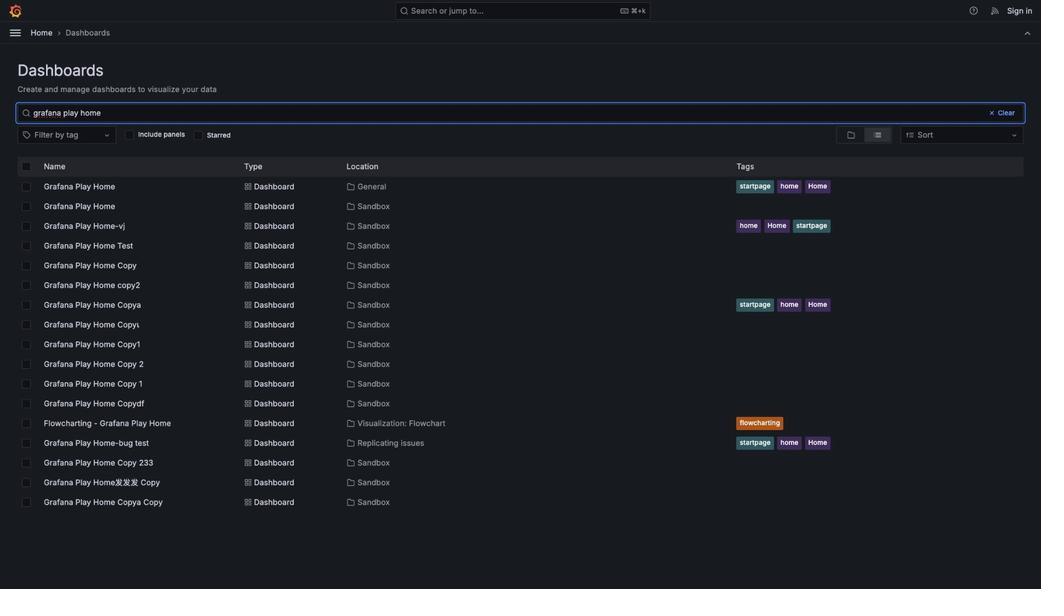 Task type: describe. For each thing, give the bounding box(es) containing it.
5 row from the top
[[18, 236, 1024, 256]]

10 row from the top
[[18, 335, 1024, 354]]

1 row from the top
[[18, 157, 1024, 177]]

1 tags element from the top
[[737, 180, 1019, 193]]

Tag filter text field
[[80, 129, 82, 141]]

2 column header from the left
[[342, 157, 728, 177]]

grafana image
[[9, 4, 22, 17]]

news image
[[991, 6, 1001, 16]]

17 row from the top
[[18, 473, 1024, 492]]

view as list image
[[873, 131, 882, 139]]

2 row from the top
[[18, 177, 1024, 196]]

4 row from the top
[[18, 216, 1024, 236]]

15 row from the top
[[18, 433, 1024, 453]]

3 tags element from the top
[[737, 298, 1019, 312]]

view by folders image
[[847, 131, 856, 139]]

help image
[[969, 6, 979, 16]]

4 tags element from the top
[[737, 436, 1019, 450]]

7 row from the top
[[18, 275, 1024, 295]]

3 row from the top
[[18, 196, 1024, 216]]



Task type: vqa. For each thing, say whether or not it's contained in the screenshot.
Auto refresh turned off. Choose refresh time interval Icon
no



Task type: locate. For each thing, give the bounding box(es) containing it.
2 tags element from the top
[[737, 219, 1019, 233]]

9 row from the top
[[18, 315, 1024, 335]]

0 horizontal spatial column header
[[240, 157, 338, 177]]

12 row from the top
[[18, 374, 1024, 394]]

cell
[[39, 177, 235, 196], [240, 177, 338, 196], [39, 196, 235, 216], [240, 196, 338, 216], [732, 196, 1024, 216], [39, 216, 235, 236], [240, 216, 338, 236], [39, 236, 235, 256], [240, 236, 338, 256], [732, 236, 1024, 256], [39, 256, 235, 275], [240, 256, 338, 275], [39, 275, 235, 295], [240, 275, 338, 295], [732, 275, 1024, 295], [39, 295, 235, 315], [240, 295, 338, 315], [39, 315, 235, 335], [240, 315, 338, 335], [732, 315, 1024, 335], [39, 335, 235, 354], [240, 335, 338, 354], [39, 354, 235, 374], [240, 354, 338, 374], [39, 374, 235, 394], [240, 374, 338, 394], [39, 394, 235, 413], [240, 394, 338, 413], [732, 394, 1024, 413], [39, 413, 235, 433], [240, 413, 338, 433], [39, 433, 235, 453], [240, 433, 338, 453], [39, 453, 235, 473], [240, 453, 338, 473], [732, 453, 1024, 473], [39, 473, 235, 492], [240, 473, 338, 492], [39, 492, 235, 512], [240, 492, 338, 512]]

Search for dashboards and folders text field
[[18, 104, 1024, 122]]

16 row from the top
[[18, 453, 1024, 473]]

Sort text field
[[917, 129, 919, 141]]

8 row from the top
[[18, 295, 1024, 315]]

3 column header from the left
[[732, 157, 1024, 177]]

14 row from the top
[[18, 413, 1024, 433]]

18 row from the top
[[18, 492, 1024, 512]]

6 row from the top
[[18, 256, 1024, 275]]

tags element
[[737, 180, 1019, 193], [737, 219, 1019, 233], [737, 298, 1019, 312], [737, 436, 1019, 450]]

13 row from the top
[[18, 394, 1024, 413]]

option group
[[837, 126, 892, 144]]

2 horizontal spatial column header
[[732, 157, 1024, 177]]

open menu image
[[9, 26, 22, 39]]

11 row from the top
[[18, 354, 1024, 374]]

search results table table
[[18, 157, 1024, 572]]

1 column header from the left
[[240, 157, 338, 177]]

row
[[18, 157, 1024, 177], [18, 177, 1024, 196], [18, 196, 1024, 216], [18, 216, 1024, 236], [18, 236, 1024, 256], [18, 256, 1024, 275], [18, 275, 1024, 295], [18, 295, 1024, 315], [18, 315, 1024, 335], [18, 335, 1024, 354], [18, 354, 1024, 374], [18, 374, 1024, 394], [18, 394, 1024, 413], [18, 413, 1024, 433], [18, 433, 1024, 453], [18, 453, 1024, 473], [18, 473, 1024, 492], [18, 492, 1024, 512]]

column header
[[240, 157, 338, 177], [342, 157, 728, 177], [732, 157, 1024, 177]]

1 horizontal spatial column header
[[342, 157, 728, 177]]



